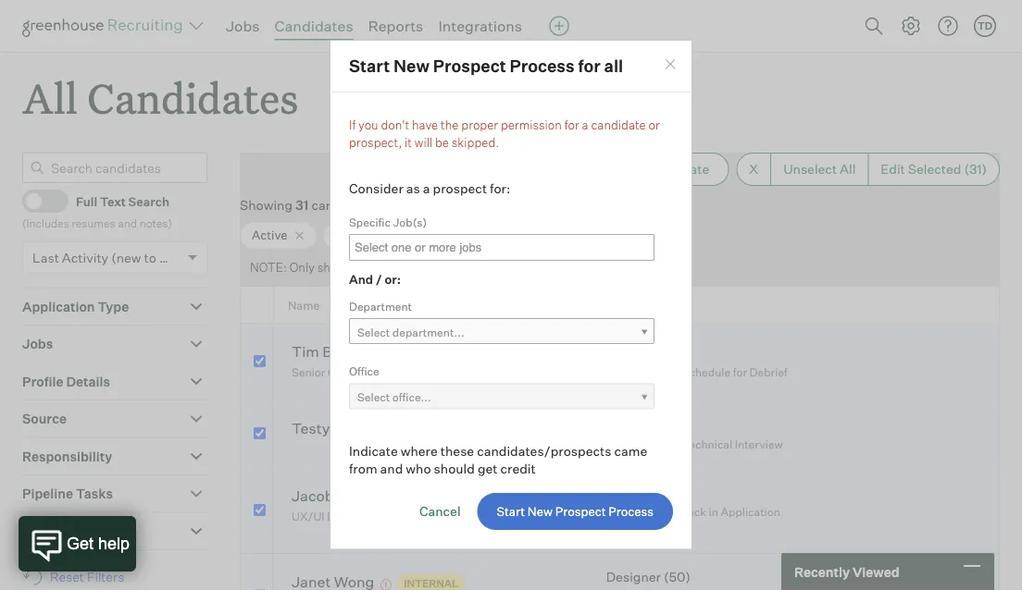 Task type: vqa. For each thing, say whether or not it's contained in the screenshot.
Role
no



Task type: locate. For each thing, give the bounding box(es) containing it.
be
[[435, 135, 449, 150]]

0 horizontal spatial all
[[22, 70, 78, 125]]

and inside full text search (includes resumes and notes)
[[118, 216, 137, 230]]

application right in at the bottom of page
[[721, 506, 781, 520]]

2
[[620, 438, 627, 452]]

0 horizontal spatial you
[[358, 117, 378, 132]]

specific job(s)
[[349, 215, 427, 229]]

have left edit
[[505, 260, 531, 275]]

don't
[[381, 117, 409, 132]]

candidates/prospects
[[477, 443, 612, 459]]

1 vertical spatial all
[[840, 161, 856, 178]]

at
[[402, 366, 412, 380], [377, 510, 387, 524]]

activity
[[62, 250, 109, 266]]

all right unselect
[[840, 161, 856, 178]]

1 horizontal spatial application
[[721, 506, 781, 520]]

showing
[[317, 260, 364, 275]]

test inside test (19) interview to schedule for debrief
[[606, 344, 641, 360]]

Search candidates field
[[22, 153, 207, 184]]

(19) inside test (19) collect feedback in application review
[[644, 484, 667, 500]]

0 vertical spatial test
[[606, 344, 641, 360]]

burton
[[323, 343, 370, 361]]

for left 'which'
[[430, 260, 445, 275]]

tester
[[333, 420, 377, 438]]

and down indicate at left
[[380, 461, 403, 477]]

close image
[[663, 57, 678, 72]]

interview left schedule
[[620, 366, 668, 380]]

1 vertical spatial interview
[[735, 438, 783, 452]]

for right dos
[[666, 438, 680, 452]]

0 horizontal spatial designer
[[327, 510, 374, 524]]

rsa
[[415, 366, 437, 380]]

you inside if you don't have the proper permission for a candidate or prospect, it will be skipped.
[[358, 117, 378, 132]]

1 vertical spatial and
[[380, 461, 403, 477]]

1 vertical spatial test
[[606, 484, 641, 500]]

0 vertical spatial designer
[[327, 510, 374, 524]]

you
[[358, 117, 378, 132], [482, 260, 502, 275]]

0 vertical spatial and
[[118, 216, 137, 230]]

for right permission in the top of the page
[[565, 117, 579, 132]]

and
[[118, 216, 137, 230], [380, 461, 403, 477]]

0 vertical spatial a
[[582, 117, 589, 132]]

0 horizontal spatial and
[[118, 216, 137, 230]]

None text field
[[350, 236, 649, 259]]

1 select from the top
[[357, 325, 390, 339]]

1 horizontal spatial all
[[840, 161, 856, 178]]

details
[[66, 374, 110, 390]]

candidates up start
[[275, 17, 353, 35]]

the
[[441, 117, 459, 132]]

0 horizontal spatial at
[[377, 510, 387, 524]]

0 horizontal spatial jobs
[[22, 336, 53, 353]]

showing
[[240, 197, 293, 214]]

or
[[649, 117, 660, 132]]

select department...
[[357, 325, 465, 339]]

jobs left candidates link at top
[[226, 17, 260, 35]]

to left old)
[[144, 250, 156, 266]]

1 vertical spatial a
[[423, 180, 430, 197]]

(new
[[111, 250, 141, 266]]

for inside if you don't have the proper permission for a candidate or prospect, it will be skipped.
[[565, 117, 579, 132]]

test up interview to schedule for debrief link at right
[[606, 344, 641, 360]]

you right 'which'
[[482, 260, 502, 275]]

have up 'will'
[[412, 117, 438, 132]]

0 horizontal spatial candidate
[[312, 197, 372, 214]]

(19) up collect
[[644, 484, 667, 500]]

if
[[349, 117, 356, 132]]

for
[[578, 56, 601, 76], [565, 117, 579, 132], [430, 260, 445, 275], [733, 366, 747, 380], [666, 438, 680, 452]]

a right permission in the top of the page
[[582, 117, 589, 132]]

selected
[[908, 161, 962, 178]]

candidates down jobs 'link'
[[87, 70, 299, 125]]

active
[[252, 228, 288, 243]]

jobs right open
[[368, 228, 395, 243]]

0 vertical spatial application
[[22, 299, 95, 315]]

0 vertical spatial (19)
[[644, 344, 667, 360]]

(19) inside test (19) interview to schedule for debrief
[[644, 344, 667, 360]]

type
[[98, 299, 129, 315]]

all down 'greenhouse recruiting' 'image'
[[22, 70, 78, 125]]

for left debrief
[[733, 366, 747, 380]]

0 vertical spatial interview
[[620, 366, 668, 380]]

test (19) interview to schedule for debrief
[[606, 344, 788, 380]]

have
[[412, 117, 438, 132], [505, 260, 531, 275]]

1 vertical spatial select
[[357, 391, 390, 404]]

0 horizontal spatial application
[[22, 299, 95, 315]]

1 vertical spatial designer
[[606, 570, 661, 586]]

full
[[76, 194, 97, 209]]

open jobs
[[335, 228, 395, 243]]

to left schedule
[[671, 366, 681, 380]]

(31)
[[964, 161, 987, 178]]

review
[[604, 524, 641, 538]]

1 vertical spatial application
[[721, 506, 781, 520]]

none submit inside start new prospect process for all dialog
[[477, 493, 673, 530]]

none text field inside start new prospect process for all dialog
[[350, 236, 649, 259]]

None checkbox
[[254, 428, 266, 440], [254, 505, 266, 517], [254, 428, 266, 440], [254, 505, 266, 517]]

responsibility
[[22, 449, 112, 465]]

for left all at right top
[[578, 56, 601, 76]]

tim
[[292, 343, 319, 361]]

0 vertical spatial jobs
[[226, 17, 260, 35]]

1 horizontal spatial candidate
[[591, 117, 646, 132]]

edit
[[534, 260, 555, 275]]

x
[[749, 161, 759, 178]]

configure image
[[900, 15, 922, 37]]

1 (19) from the top
[[644, 344, 667, 360]]

td button
[[971, 11, 1000, 41]]

0 vertical spatial candidates
[[275, 17, 353, 35]]

designer down jacob rogers 'link'
[[327, 510, 374, 524]]

2 test from the top
[[606, 484, 641, 500]]

application down 'last'
[[22, 299, 95, 315]]

test
[[606, 344, 641, 360], [606, 484, 641, 500]]

0 horizontal spatial to
[[144, 250, 156, 266]]

it
[[405, 135, 412, 150]]

td
[[978, 19, 993, 32]]

a right as
[[423, 180, 430, 197]]

integrations
[[438, 17, 522, 35]]

janet wong has been in application review for more than 5 days image
[[378, 580, 394, 591]]

office
[[349, 365, 379, 379]]

jobs link
[[226, 17, 260, 35]]

designer left (50)
[[606, 570, 661, 586]]

test inside test (19) collect feedback in application review
[[606, 484, 641, 500]]

schedule
[[684, 366, 731, 380]]

at left rsa
[[402, 366, 412, 380]]

greenhouse recruiting image
[[22, 15, 189, 37]]

candidate inside if you don't have the proper permission for a candidate or prospect, it will be skipped.
[[591, 117, 646, 132]]

pipeline
[[22, 486, 73, 503]]

candidate
[[591, 117, 646, 132], [312, 197, 372, 214]]

showing 31 candidate applications
[[240, 197, 449, 214]]

profile
[[22, 374, 63, 390]]

department...
[[393, 325, 465, 339]]

(19) for tim burton
[[644, 344, 667, 360]]

search image
[[863, 15, 885, 37]]

0 vertical spatial all
[[22, 70, 78, 125]]

0 vertical spatial at
[[402, 366, 412, 380]]

last activity (new to old) option
[[32, 250, 183, 266]]

office...
[[393, 391, 431, 404]]

start
[[349, 56, 390, 76]]

1 vertical spatial candidate
[[312, 197, 372, 214]]

start new prospect process for all dialog
[[330, 40, 693, 591]]

1 horizontal spatial to
[[671, 366, 681, 380]]

0 vertical spatial to
[[144, 250, 156, 266]]

select for select office...
[[357, 391, 390, 404]]

application inside test (19) collect feedback in application review
[[721, 506, 781, 520]]

collect feedback in application review link
[[604, 504, 781, 540]]

anyway,
[[389, 510, 433, 524]]

all
[[604, 56, 623, 76]]

to-
[[629, 438, 645, 452]]

and
[[349, 272, 373, 286]]

to inside test (19) interview to schedule for debrief
[[671, 366, 681, 380]]

jobs up profile
[[22, 336, 53, 353]]

0 vertical spatial have
[[412, 117, 438, 132]]

interview right the technical
[[735, 438, 783, 452]]

1 test from the top
[[606, 344, 641, 360]]

1 horizontal spatial at
[[402, 366, 412, 380]]

jacob rogers link
[[292, 487, 387, 509]]

at down the rogers
[[377, 510, 387, 524]]

2 select from the top
[[357, 391, 390, 404]]

last
[[32, 250, 59, 266]]

test up collect
[[606, 484, 641, 500]]

0 horizontal spatial have
[[412, 117, 438, 132]]

2 (19) from the top
[[644, 484, 667, 500]]

testy
[[292, 420, 330, 438]]

candidate left or
[[591, 117, 646, 132]]

tim burton senior civil engineer at rsa engineering
[[292, 343, 503, 380]]

1 vertical spatial at
[[377, 510, 387, 524]]

1 vertical spatial jobs
[[368, 228, 395, 243]]

only
[[290, 260, 315, 275]]

select down "department"
[[357, 325, 390, 339]]

and down text
[[118, 216, 137, 230]]

filters
[[87, 570, 124, 586]]

you right if
[[358, 117, 378, 132]]

1 horizontal spatial and
[[380, 461, 403, 477]]

1 horizontal spatial interview
[[735, 438, 783, 452]]

1 vertical spatial (19)
[[644, 484, 667, 500]]

process
[[510, 56, 575, 76]]

2 horizontal spatial jobs
[[368, 228, 395, 243]]

1 horizontal spatial a
[[582, 117, 589, 132]]

notes)
[[140, 216, 172, 230]]

2 vertical spatial jobs
[[22, 336, 53, 353]]

None submit
[[477, 493, 673, 530]]

1 horizontal spatial have
[[505, 260, 531, 275]]

1 vertical spatial to
[[671, 366, 681, 380]]

2 to-dos for technical interview link
[[604, 436, 788, 454]]

candidate up open
[[312, 197, 372, 214]]

in
[[709, 506, 719, 520]]

select for select department...
[[357, 325, 390, 339]]

select down engineer
[[357, 391, 390, 404]]

unselect
[[784, 161, 837, 178]]

0 vertical spatial select
[[357, 325, 390, 339]]

test for jacob rogers
[[606, 484, 641, 500]]

integrations link
[[438, 17, 522, 35]]

candidates link
[[275, 17, 353, 35]]

permission
[[501, 117, 562, 132]]

1 horizontal spatial you
[[482, 260, 502, 275]]

recently
[[795, 564, 850, 580]]

(19) up interview to schedule for debrief link at right
[[644, 344, 667, 360]]

(19) for jacob rogers
[[644, 484, 667, 500]]

0 vertical spatial candidate
[[591, 117, 646, 132]]

ux/ui
[[292, 510, 325, 524]]

0 horizontal spatial a
[[423, 180, 430, 197]]

select department... link
[[349, 318, 655, 345]]

testy tester link
[[292, 420, 377, 441]]

None checkbox
[[254, 356, 266, 368]]

at inside tim burton senior civil engineer at rsa engineering
[[402, 366, 412, 380]]

interview
[[620, 366, 668, 380], [735, 438, 783, 452]]

0 vertical spatial you
[[358, 117, 378, 132]]

0 horizontal spatial interview
[[620, 366, 668, 380]]



Task type: describe. For each thing, give the bounding box(es) containing it.
engineer
[[353, 366, 399, 380]]

proper
[[461, 117, 498, 132]]

rogers
[[337, 487, 387, 506]]

tim burton link
[[292, 343, 370, 364]]

recently viewed
[[795, 564, 900, 580]]

cancel
[[419, 504, 461, 520]]

who
[[406, 461, 431, 477]]

testy tester
[[292, 420, 377, 438]]

designer inside jacob rogers ux/ui designer at anyway, inc.
[[327, 510, 374, 524]]

unselect all
[[784, 161, 856, 178]]

full text search (includes resumes and notes)
[[22, 194, 172, 230]]

new
[[394, 56, 430, 76]]

reset filters button
[[22, 560, 134, 591]]

edit selected (31) link
[[868, 153, 1000, 186]]

collect
[[620, 506, 656, 520]]

to for schedule
[[671, 366, 681, 380]]

all inside "link"
[[840, 161, 856, 178]]

unselect all link
[[771, 153, 868, 186]]

a inside if you don't have the proper permission for a candidate or prospect, it will be skipped.
[[582, 117, 589, 132]]

all candidates
[[22, 70, 299, 125]]

select office...
[[357, 391, 431, 404]]

add
[[619, 161, 645, 178]]

td button
[[974, 15, 996, 37]]

candidate reports are now available! apply filters and select "view in app" element
[[406, 153, 575, 186]]

candidate
[[647, 161, 710, 178]]

civil
[[328, 366, 350, 380]]

text
[[100, 194, 126, 209]]

31
[[295, 197, 309, 214]]

at inside jacob rogers ux/ui designer at anyway, inc.
[[377, 510, 387, 524]]

edit selected (31)
[[881, 161, 987, 178]]

candidates
[[366, 260, 427, 275]]

note: only showing candidates for which you have edit permissions.
[[250, 260, 628, 275]]

feedback
[[659, 506, 707, 520]]

test for tim burton
[[606, 344, 641, 360]]

source
[[22, 411, 67, 428]]

2 to-dos for technical interview
[[620, 438, 783, 452]]

jacob
[[292, 487, 334, 506]]

(50)
[[664, 570, 691, 586]]

internal
[[404, 578, 458, 590]]

came
[[614, 443, 648, 459]]

reset
[[50, 570, 84, 586]]

consider as a prospect for:
[[349, 180, 511, 197]]

should
[[434, 461, 475, 477]]

have inside if you don't have the proper permission for a candidate or prospect, it will be skipped.
[[412, 117, 438, 132]]

credit
[[501, 461, 536, 477]]

and / or:
[[349, 272, 401, 286]]

for inside test (19) interview to schedule for debrief
[[733, 366, 747, 380]]

if you don't have the proper permission for a candidate or prospect, it will be skipped.
[[349, 117, 660, 150]]

specific
[[349, 215, 391, 229]]

prospect
[[433, 180, 487, 197]]

search
[[128, 194, 169, 209]]

interview to schedule for debrief link
[[604, 364, 793, 382]]

technical
[[683, 438, 733, 452]]

indicate where these candidates/prospects came from and who should get credit
[[349, 443, 648, 477]]

prospect
[[433, 56, 506, 76]]

department
[[349, 299, 412, 313]]

/
[[376, 272, 382, 286]]

job(s)
[[393, 215, 427, 229]]

debrief
[[750, 366, 788, 380]]

engineering
[[440, 366, 503, 380]]

old)
[[159, 250, 183, 266]]

select office... link
[[349, 384, 655, 411]]

test (19) collect feedback in application review
[[604, 484, 781, 538]]

applications
[[375, 197, 449, 214]]

1 vertical spatial candidates
[[87, 70, 299, 125]]

interview inside test (19) interview to schedule for debrief
[[620, 366, 668, 380]]

permissions.
[[557, 260, 628, 275]]

or:
[[385, 272, 401, 286]]

1 vertical spatial have
[[505, 260, 531, 275]]

checkmark image
[[31, 194, 44, 207]]

designer (50)
[[606, 570, 691, 586]]

and inside the indicate where these candidates/prospects came from and who should get credit
[[380, 461, 403, 477]]

name
[[288, 298, 320, 313]]

1 vertical spatial you
[[482, 260, 502, 275]]

to for old)
[[144, 250, 156, 266]]

consider
[[349, 180, 404, 197]]

senior
[[292, 366, 325, 380]]

1 horizontal spatial designer
[[606, 570, 661, 586]]

last activity (new to old)
[[32, 250, 183, 266]]

indicate
[[349, 443, 398, 459]]

reset filters
[[50, 570, 124, 586]]

as
[[406, 180, 420, 197]]

1 horizontal spatial jobs
[[226, 17, 260, 35]]

edit
[[881, 161, 906, 178]]

these
[[441, 443, 474, 459]]

add candidate
[[619, 161, 710, 178]]



